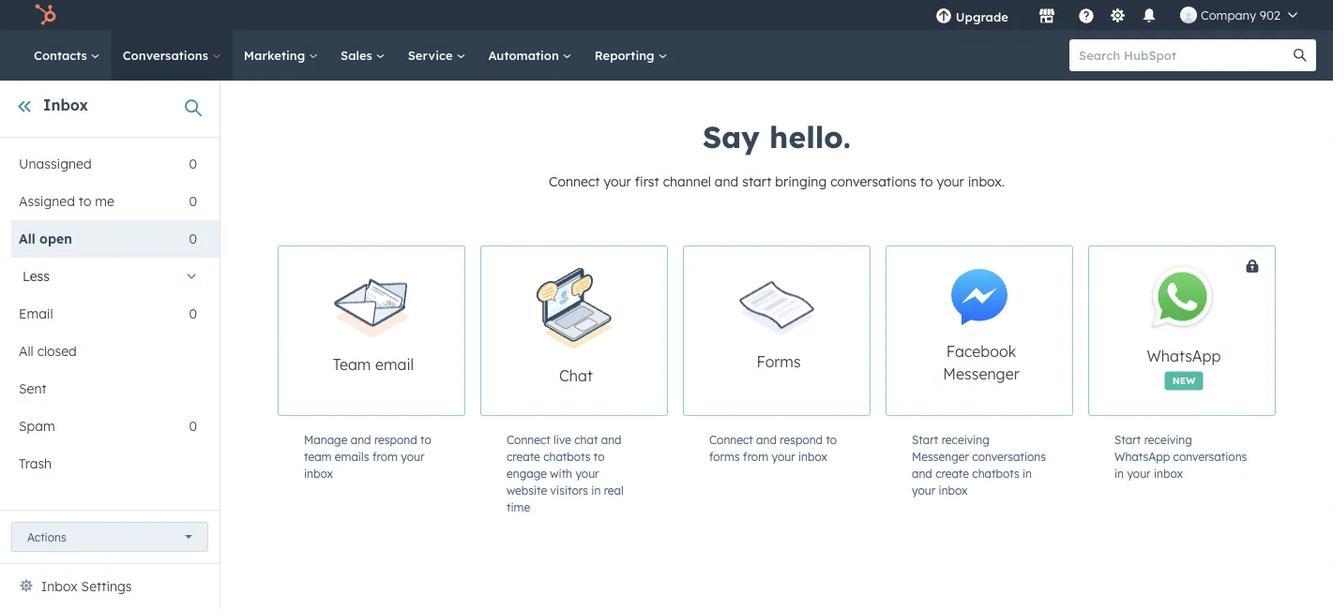 Task type: describe. For each thing, give the bounding box(es) containing it.
Facebook Messenger checkbox
[[886, 246, 1073, 417]]

sent
[[19, 381, 47, 397]]

assigned
[[19, 193, 75, 210]]

your inside start receiving whatsapp conversations in your inbox
[[1127, 467, 1151, 481]]

marketplaces button
[[1027, 0, 1067, 30]]

emails
[[335, 450, 369, 464]]

0 for all open
[[189, 231, 197, 247]]

settings
[[81, 579, 132, 595]]

in inside the start receiving messenger conversations and create chatbots in your inbox
[[1023, 467, 1032, 481]]

mateo roberts image
[[1180, 7, 1197, 23]]

start
[[742, 174, 772, 190]]

inbox inside the start receiving messenger conversations and create chatbots in your inbox
[[939, 484, 968, 498]]

0 for unassigned
[[189, 156, 197, 172]]

start for start receiving messenger conversations and create chatbots in your inbox
[[912, 433, 939, 447]]

notifications image
[[1141, 8, 1158, 25]]

bringing
[[775, 174, 827, 190]]

automation link
[[477, 30, 583, 81]]

sales
[[341, 47, 376, 63]]

conversations for start receiving whatsapp conversations in your inbox
[[1174, 450, 1247, 464]]

chat
[[575, 433, 598, 447]]

say hello.
[[703, 118, 851, 156]]

connect left the first
[[549, 174, 600, 190]]

in inside start receiving whatsapp conversations in your inbox
[[1115, 467, 1124, 481]]

marketing
[[244, 47, 309, 63]]

respond for team email
[[374, 433, 417, 447]]

search button
[[1285, 39, 1317, 71]]

your inside connect live chat and create chatbots to engage with your website visitors in real time
[[576, 467, 599, 481]]

start receiving messenger conversations and create chatbots in your inbox
[[912, 433, 1046, 498]]

inbox for inbox settings
[[41, 579, 78, 595]]

less
[[23, 268, 50, 285]]

create inside connect live chat and create chatbots to engage with your website visitors in real time
[[507, 450, 540, 464]]

conversations for start receiving messenger conversations and create chatbots in your inbox
[[972, 450, 1046, 464]]

start receiving whatsapp conversations in your inbox
[[1115, 433, 1247, 481]]

chatbots inside the start receiving messenger conversations and create chatbots in your inbox
[[972, 467, 1020, 481]]

from inside connect and respond to forms from your inbox
[[743, 450, 769, 464]]

and inside connect live chat and create chatbots to engage with your website visitors in real time
[[601, 433, 622, 447]]

team
[[333, 355, 371, 374]]

search image
[[1294, 49, 1307, 62]]

automation
[[488, 47, 563, 63]]

start for start receiving whatsapp conversations in your inbox
[[1115, 433, 1141, 447]]

inbox inside start receiving whatsapp conversations in your inbox
[[1154, 467, 1183, 481]]

all closed
[[19, 343, 77, 360]]

0 vertical spatial whatsapp
[[1147, 347, 1221, 366]]

whatsapp new
[[1147, 347, 1221, 387]]

connect for forms
[[709, 433, 753, 447]]

upgrade
[[956, 9, 1009, 24]]

new
[[1173, 375, 1196, 387]]

0 for email
[[189, 306, 197, 322]]

conversations link
[[111, 30, 233, 81]]

your inside the start receiving messenger conversations and create chatbots in your inbox
[[912, 484, 936, 498]]

menu containing company 902
[[922, 0, 1311, 30]]

trash button
[[11, 446, 197, 483]]

facebook
[[947, 343, 1016, 361]]

channel
[[663, 174, 711, 190]]

from inside manage and respond to team emails from your inbox
[[372, 450, 398, 464]]

visitors
[[550, 484, 588, 498]]

spam
[[19, 419, 55, 435]]

connect for chat
[[507, 433, 551, 447]]

company 902
[[1201, 7, 1281, 23]]

website
[[507, 484, 547, 498]]

forms
[[757, 353, 801, 372]]

reporting link
[[583, 30, 679, 81]]

with
[[550, 467, 572, 481]]

receiving for whatsapp
[[1144, 433, 1192, 447]]

chatbots inside connect live chat and create chatbots to engage with your website visitors in real time
[[543, 450, 591, 464]]

assigned to me
[[19, 193, 114, 210]]



Task type: locate. For each thing, give the bounding box(es) containing it.
engage
[[507, 467, 547, 481]]

service link
[[397, 30, 477, 81]]

and inside connect and respond to forms from your inbox
[[756, 433, 777, 447]]

sales link
[[329, 30, 397, 81]]

chat
[[559, 367, 593, 385]]

real
[[604, 484, 624, 498]]

in inside connect live chat and create chatbots to engage with your website visitors in real time
[[591, 484, 601, 498]]

1 respond from the left
[[374, 433, 417, 447]]

0 for spam
[[189, 419, 197, 435]]

0 horizontal spatial receiving
[[942, 433, 990, 447]]

email
[[375, 355, 414, 374]]

1 horizontal spatial respond
[[780, 433, 823, 447]]

2 all from the top
[[19, 343, 34, 360]]

all
[[19, 231, 35, 247], [19, 343, 34, 360]]

0 for assigned to me
[[189, 193, 197, 210]]

contacts link
[[23, 30, 111, 81]]

messenger
[[943, 365, 1020, 384], [912, 450, 969, 464]]

from
[[372, 450, 398, 464], [743, 450, 769, 464]]

receiving down the new
[[1144, 433, 1192, 447]]

1 all from the top
[[19, 231, 35, 247]]

1 vertical spatial create
[[936, 467, 969, 481]]

respond inside manage and respond to team emails from your inbox
[[374, 433, 417, 447]]

respond right manage
[[374, 433, 417, 447]]

none checkbox containing whatsapp
[[1088, 246, 1333, 417]]

2 0 from the top
[[189, 193, 197, 210]]

1 horizontal spatial chatbots
[[972, 467, 1020, 481]]

all closed button
[[11, 333, 197, 371]]

0 vertical spatial inbox
[[43, 96, 88, 114]]

Team email checkbox
[[278, 246, 465, 417]]

forms
[[709, 450, 740, 464]]

2 horizontal spatial in
[[1115, 467, 1124, 481]]

respond down forms
[[780, 433, 823, 447]]

sent button
[[11, 371, 197, 408]]

your
[[604, 174, 631, 190], [937, 174, 964, 190], [401, 450, 425, 464], [772, 450, 795, 464], [576, 467, 599, 481], [1127, 467, 1151, 481], [912, 484, 936, 498]]

1 horizontal spatial conversations
[[972, 450, 1046, 464]]

all inside button
[[19, 343, 34, 360]]

start
[[912, 433, 939, 447], [1115, 433, 1141, 447]]

2 receiving from the left
[[1144, 433, 1192, 447]]

and
[[715, 174, 739, 190], [351, 433, 371, 447], [601, 433, 622, 447], [756, 433, 777, 447], [912, 467, 933, 481]]

closed
[[37, 343, 77, 360]]

2 start from the left
[[1115, 433, 1141, 447]]

company 902 button
[[1169, 0, 1309, 30]]

connect inside connect live chat and create chatbots to engage with your website visitors in real time
[[507, 433, 551, 447]]

1 horizontal spatial start
[[1115, 433, 1141, 447]]

to
[[920, 174, 933, 190], [79, 193, 91, 210], [420, 433, 431, 447], [826, 433, 837, 447], [594, 450, 605, 464]]

settings image
[[1110, 8, 1126, 25]]

0 horizontal spatial start
[[912, 433, 939, 447]]

0 vertical spatial all
[[19, 231, 35, 247]]

unassigned
[[19, 156, 92, 172]]

connect
[[549, 174, 600, 190], [507, 433, 551, 447], [709, 433, 753, 447]]

1 horizontal spatial create
[[936, 467, 969, 481]]

connect inside connect and respond to forms from your inbox
[[709, 433, 753, 447]]

1 0 from the top
[[189, 156, 197, 172]]

service
[[408, 47, 456, 63]]

whatsapp inside start receiving whatsapp conversations in your inbox
[[1115, 450, 1170, 464]]

connect your first channel and start bringing conversations to your inbox.
[[549, 174, 1005, 190]]

None checkbox
[[1088, 246, 1333, 417]]

marketing link
[[233, 30, 329, 81]]

connect up engage
[[507, 433, 551, 447]]

notifications button
[[1133, 0, 1165, 30]]

respond
[[374, 433, 417, 447], [780, 433, 823, 447]]

actions button
[[11, 523, 208, 553]]

2 respond from the left
[[780, 433, 823, 447]]

inbox.
[[968, 174, 1005, 190]]

create
[[507, 450, 540, 464], [936, 467, 969, 481]]

Search HubSpot search field
[[1070, 39, 1300, 71]]

1 vertical spatial all
[[19, 343, 34, 360]]

trash
[[19, 456, 52, 472]]

conversations
[[831, 174, 917, 190], [972, 450, 1046, 464], [1174, 450, 1247, 464]]

receiving inside start receiving whatsapp conversations in your inbox
[[1144, 433, 1192, 447]]

0 horizontal spatial conversations
[[831, 174, 917, 190]]

create inside the start receiving messenger conversations and create chatbots in your inbox
[[936, 467, 969, 481]]

conversations inside start receiving whatsapp conversations in your inbox
[[1174, 450, 1247, 464]]

902
[[1260, 7, 1281, 23]]

all left closed
[[19, 343, 34, 360]]

inbox
[[799, 450, 828, 464], [304, 467, 333, 481], [1154, 467, 1183, 481], [939, 484, 968, 498]]

to inside connect live chat and create chatbots to engage with your website visitors in real time
[[594, 450, 605, 464]]

inbox
[[43, 96, 88, 114], [41, 579, 78, 595]]

team email
[[333, 355, 414, 374]]

1 vertical spatial chatbots
[[972, 467, 1020, 481]]

email
[[19, 306, 53, 322]]

help image
[[1078, 8, 1095, 25]]

hello.
[[770, 118, 851, 156]]

menu
[[922, 0, 1311, 30]]

5 0 from the top
[[189, 419, 197, 435]]

receiving for messenger
[[942, 433, 990, 447]]

all for all open
[[19, 231, 35, 247]]

1 horizontal spatial in
[[1023, 467, 1032, 481]]

inbox settings link
[[41, 576, 132, 599]]

open
[[39, 231, 72, 247]]

1 vertical spatial inbox
[[41, 579, 78, 595]]

0 vertical spatial messenger
[[943, 365, 1020, 384]]

reporting
[[595, 47, 658, 63]]

company
[[1201, 7, 1257, 23]]

upgrade image
[[935, 8, 952, 25]]

0
[[189, 156, 197, 172], [189, 193, 197, 210], [189, 231, 197, 247], [189, 306, 197, 322], [189, 419, 197, 435]]

0 horizontal spatial respond
[[374, 433, 417, 447]]

connect live chat and create chatbots to engage with your website visitors in real time
[[507, 433, 624, 515]]

inbox left settings
[[41, 579, 78, 595]]

2 horizontal spatial conversations
[[1174, 450, 1247, 464]]

from right emails
[[372, 450, 398, 464]]

3 0 from the top
[[189, 231, 197, 247]]

actions
[[27, 531, 66, 545]]

from right 'forms'
[[743, 450, 769, 464]]

contacts
[[34, 47, 91, 63]]

0 horizontal spatial create
[[507, 450, 540, 464]]

say
[[703, 118, 760, 156]]

connect and respond to forms from your inbox
[[709, 433, 837, 464]]

0 vertical spatial create
[[507, 450, 540, 464]]

start inside the start receiving messenger conversations and create chatbots in your inbox
[[912, 433, 939, 447]]

to inside connect and respond to forms from your inbox
[[826, 433, 837, 447]]

1 receiving from the left
[[942, 433, 990, 447]]

and inside manage and respond to team emails from your inbox
[[351, 433, 371, 447]]

in
[[1023, 467, 1032, 481], [1115, 467, 1124, 481], [591, 484, 601, 498]]

time
[[507, 501, 530, 515]]

inbox inside connect and respond to forms from your inbox
[[799, 450, 828, 464]]

0 vertical spatial chatbots
[[543, 450, 591, 464]]

0 horizontal spatial in
[[591, 484, 601, 498]]

manage and respond to team emails from your inbox
[[304, 433, 431, 481]]

1 from from the left
[[372, 450, 398, 464]]

inbox inside "inbox settings" link
[[41, 579, 78, 595]]

team
[[304, 450, 332, 464]]

help button
[[1071, 0, 1102, 30]]

1 horizontal spatial from
[[743, 450, 769, 464]]

first
[[635, 174, 659, 190]]

inbox settings
[[41, 579, 132, 595]]

respond for forms
[[780, 433, 823, 447]]

manage
[[304, 433, 348, 447]]

receiving inside the start receiving messenger conversations and create chatbots in your inbox
[[942, 433, 990, 447]]

chatbots
[[543, 450, 591, 464], [972, 467, 1020, 481]]

1 start from the left
[[912, 433, 939, 447]]

connect up 'forms'
[[709, 433, 753, 447]]

inbox for inbox
[[43, 96, 88, 114]]

and inside the start receiving messenger conversations and create chatbots in your inbox
[[912, 467, 933, 481]]

settings link
[[1106, 5, 1130, 25]]

hubspot image
[[34, 4, 56, 26]]

messenger inside the start receiving messenger conversations and create chatbots in your inbox
[[912, 450, 969, 464]]

conversations
[[123, 47, 212, 63]]

to inside manage and respond to team emails from your inbox
[[420, 433, 431, 447]]

messenger inside facebook messenger option
[[943, 365, 1020, 384]]

inbox inside manage and respond to team emails from your inbox
[[304, 467, 333, 481]]

1 vertical spatial messenger
[[912, 450, 969, 464]]

all open
[[19, 231, 72, 247]]

facebook messenger
[[943, 343, 1020, 384]]

Forms checkbox
[[683, 246, 871, 417]]

inbox down contacts link
[[43, 96, 88, 114]]

0 horizontal spatial chatbots
[[543, 450, 591, 464]]

your inside manage and respond to team emails from your inbox
[[401, 450, 425, 464]]

receiving
[[942, 433, 990, 447], [1144, 433, 1192, 447]]

start inside start receiving whatsapp conversations in your inbox
[[1115, 433, 1141, 447]]

hubspot link
[[23, 4, 70, 26]]

whatsapp
[[1147, 347, 1221, 366], [1115, 450, 1170, 464]]

0 horizontal spatial from
[[372, 450, 398, 464]]

2 from from the left
[[743, 450, 769, 464]]

receiving down facebook messenger on the bottom right of page
[[942, 433, 990, 447]]

live
[[554, 433, 571, 447]]

1 horizontal spatial receiving
[[1144, 433, 1192, 447]]

your inside connect and respond to forms from your inbox
[[772, 450, 795, 464]]

Chat checkbox
[[480, 246, 668, 417]]

all for all closed
[[19, 343, 34, 360]]

conversations inside the start receiving messenger conversations and create chatbots in your inbox
[[972, 450, 1046, 464]]

me
[[95, 193, 114, 210]]

respond inside connect and respond to forms from your inbox
[[780, 433, 823, 447]]

marketplaces image
[[1039, 8, 1056, 25]]

4 0 from the top
[[189, 306, 197, 322]]

all left 'open' at top
[[19, 231, 35, 247]]

1 vertical spatial whatsapp
[[1115, 450, 1170, 464]]



Task type: vqa. For each thing, say whether or not it's contained in the screenshot.


